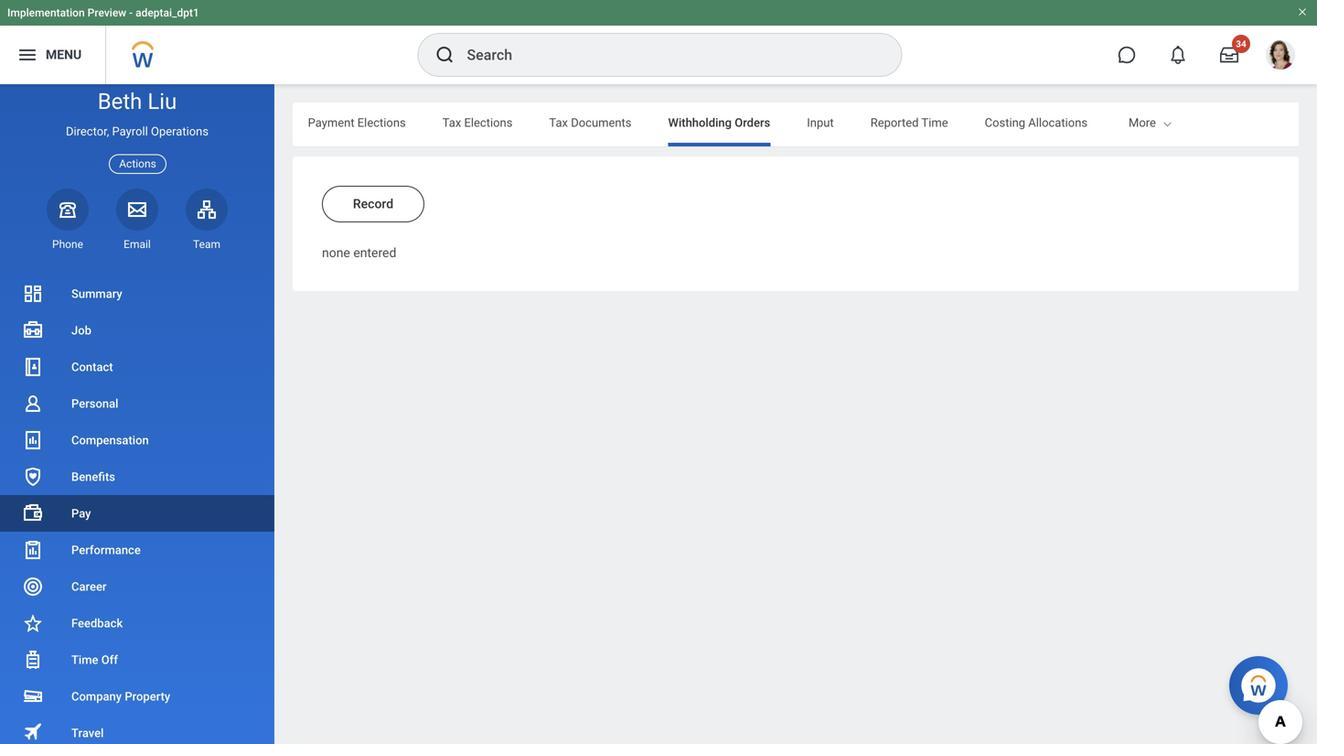 Task type: vqa. For each thing, say whether or not it's contained in the screenshot.
"company property" Icon
yes



Task type: describe. For each thing, give the bounding box(es) containing it.
costing allocations
[[985, 116, 1088, 129]]

elections for payment elections
[[358, 116, 406, 129]]

menu button
[[0, 26, 105, 84]]

withholding
[[669, 116, 732, 129]]

phone button
[[47, 188, 89, 252]]

costing
[[985, 116, 1026, 129]]

close environment banner image
[[1298, 6, 1309, 17]]

adeptai_dpt1
[[136, 6, 199, 19]]

menu banner
[[0, 0, 1318, 84]]

navigation pane region
[[0, 84, 275, 744]]

travel link
[[0, 715, 275, 744]]

record
[[353, 196, 394, 211]]

phone beth liu element
[[47, 237, 89, 252]]

beth liu
[[98, 88, 177, 114]]

documents
[[571, 116, 632, 129]]

pay image
[[22, 502, 44, 524]]

summary link
[[0, 275, 275, 312]]

time inside 'navigation pane' region
[[71, 653, 98, 667]]

time off image
[[22, 649, 44, 671]]

liu
[[148, 88, 177, 114]]

performance link
[[0, 532, 275, 568]]

implementation preview -   adeptai_dpt1
[[7, 6, 199, 19]]

compensation
[[71, 433, 149, 447]]

justify image
[[16, 44, 38, 66]]

actions
[[119, 157, 156, 170]]

withholding orders
[[669, 116, 771, 129]]

company property image
[[22, 685, 44, 707]]

benefits link
[[0, 459, 275, 495]]

summary image
[[22, 283, 44, 305]]

profile logan mcneil image
[[1267, 40, 1296, 73]]

reported
[[871, 116, 919, 129]]

tab list containing payment elections
[[0, 103, 1088, 146]]

compensation link
[[0, 422, 275, 459]]

time off
[[71, 653, 118, 667]]

property
[[125, 690, 170, 703]]

benefits
[[71, 470, 115, 484]]

1 horizontal spatial time
[[922, 116, 949, 129]]

contact
[[71, 360, 113, 374]]

director,
[[66, 125, 109, 138]]

job link
[[0, 312, 275, 349]]

team link
[[186, 188, 228, 252]]

elections for tax elections
[[464, 116, 513, 129]]

email
[[124, 238, 151, 251]]

operations
[[151, 125, 209, 138]]

job
[[71, 324, 91, 337]]

company
[[71, 690, 122, 703]]

personal link
[[0, 385, 275, 422]]

team beth liu element
[[186, 237, 228, 252]]

email button
[[116, 188, 158, 252]]

company property
[[71, 690, 170, 703]]

beth
[[98, 88, 142, 114]]



Task type: locate. For each thing, give the bounding box(es) containing it.
tax documents
[[549, 116, 632, 129]]

34
[[1237, 38, 1247, 49]]

0 horizontal spatial elections
[[358, 116, 406, 129]]

time off link
[[0, 642, 275, 678]]

1 tax from the left
[[443, 116, 462, 129]]

phone
[[52, 238, 83, 251]]

performance
[[71, 543, 141, 557]]

none entered
[[322, 245, 397, 260]]

orders
[[735, 116, 771, 129]]

feedback
[[71, 616, 123, 630]]

view team image
[[196, 198, 218, 220]]

career
[[71, 580, 107, 593]]

email beth liu element
[[116, 237, 158, 252]]

time left "off"
[[71, 653, 98, 667]]

time right reported
[[922, 116, 949, 129]]

reported time
[[871, 116, 949, 129]]

job image
[[22, 319, 44, 341]]

compensation image
[[22, 429, 44, 451]]

-
[[129, 6, 133, 19]]

inbox large image
[[1221, 46, 1239, 64]]

elections
[[358, 116, 406, 129], [464, 116, 513, 129]]

list containing summary
[[0, 275, 275, 744]]

2 tax from the left
[[549, 116, 568, 129]]

travel
[[71, 726, 104, 740]]

travel image
[[22, 721, 44, 743]]

off
[[101, 653, 118, 667]]

career image
[[22, 576, 44, 598]]

1 horizontal spatial elections
[[464, 116, 513, 129]]

1 elections from the left
[[358, 116, 406, 129]]

phone image
[[55, 198, 81, 220]]

company property link
[[0, 678, 275, 715]]

tax
[[443, 116, 462, 129], [549, 116, 568, 129]]

feedback link
[[0, 605, 275, 642]]

2 elections from the left
[[464, 116, 513, 129]]

0 horizontal spatial time
[[71, 653, 98, 667]]

menu
[[46, 47, 82, 62]]

tax left documents
[[549, 116, 568, 129]]

1 horizontal spatial tax
[[549, 116, 568, 129]]

tab list
[[0, 103, 1088, 146]]

1 vertical spatial time
[[71, 653, 98, 667]]

pay
[[71, 507, 91, 520]]

personal
[[71, 397, 118, 410]]

payroll
[[112, 125, 148, 138]]

input
[[807, 116, 834, 129]]

none
[[322, 245, 350, 260]]

benefits image
[[22, 466, 44, 488]]

more
[[1129, 116, 1157, 129]]

feedback image
[[22, 612, 44, 634]]

list
[[0, 275, 275, 744]]

notifications large image
[[1170, 46, 1188, 64]]

career link
[[0, 568, 275, 605]]

director, payroll operations
[[66, 125, 209, 138]]

0 horizontal spatial tax
[[443, 116, 462, 129]]

implementation
[[7, 6, 85, 19]]

time
[[922, 116, 949, 129], [71, 653, 98, 667]]

entered
[[354, 245, 397, 260]]

personal image
[[22, 393, 44, 415]]

performance image
[[22, 539, 44, 561]]

contact image
[[22, 356, 44, 378]]

team
[[193, 238, 221, 251]]

Search Workday  search field
[[467, 35, 864, 75]]

0 vertical spatial time
[[922, 116, 949, 129]]

summary
[[71, 287, 122, 301]]

record button
[[322, 186, 425, 222]]

contact link
[[0, 349, 275, 385]]

preview
[[88, 6, 126, 19]]

tax elections
[[443, 116, 513, 129]]

34 button
[[1210, 35, 1251, 75]]

mail image
[[126, 198, 148, 220]]

tax down search image
[[443, 116, 462, 129]]

tax for tax documents
[[549, 116, 568, 129]]

tax for tax elections
[[443, 116, 462, 129]]

payment
[[308, 116, 355, 129]]

payment elections
[[308, 116, 406, 129]]

pay link
[[0, 495, 275, 532]]

search image
[[434, 44, 456, 66]]

allocations
[[1029, 116, 1088, 129]]

actions button
[[109, 154, 166, 174]]



